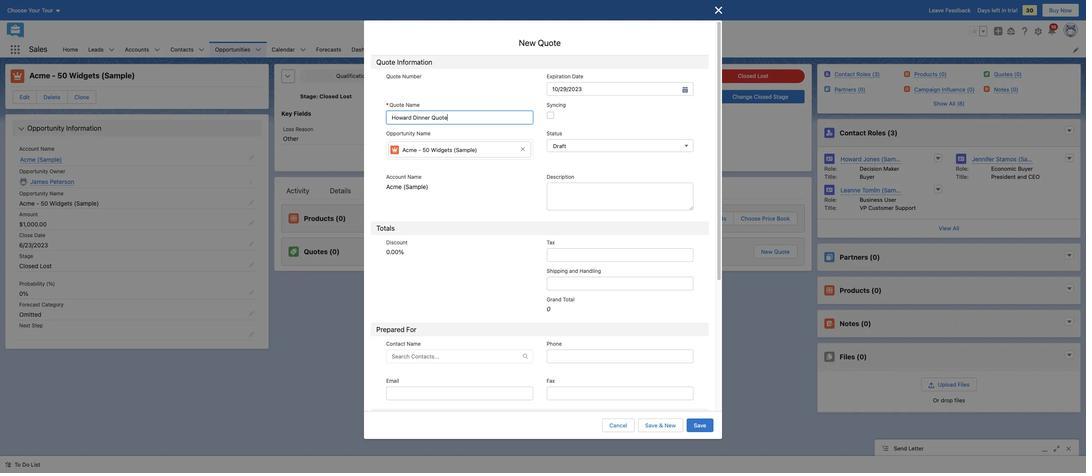 Task type: locate. For each thing, give the bounding box(es) containing it.
stage up the closed lost
[[19, 253, 33, 260]]

1 vertical spatial all
[[953, 225, 960, 232]]

stage up 'fields'
[[300, 93, 316, 100]]

shipping
[[547, 268, 568, 274]]

account name
[[19, 146, 55, 152]]

2 horizontal spatial closed
[[754, 93, 772, 100]]

stage : closed lost
[[300, 93, 352, 100]]

quote right |
[[538, 38, 561, 48]]

50 down james
[[41, 200, 48, 207]]

sales
[[29, 45, 47, 54]]

save & new
[[645, 423, 676, 429]]

files up files in the bottom right of the page
[[958, 382, 970, 388]]

products (0) link
[[915, 70, 947, 79]]

jennifer stamos (sample) image
[[956, 154, 966, 164]]

0 vertical spatial new
[[519, 38, 536, 48]]

2 vertical spatial new
[[665, 423, 676, 429]]

0 horizontal spatial 50
[[41, 200, 48, 207]]

all for view
[[953, 225, 960, 232]]

1 vertical spatial and
[[1018, 174, 1027, 180]]

change closed stage button
[[716, 90, 805, 104]]

50 up delete on the top of the page
[[57, 71, 67, 80]]

acme up amount at the top
[[19, 200, 35, 207]]

amount
[[19, 212, 38, 218]]

handling
[[580, 268, 601, 274]]

files
[[955, 397, 965, 404]]

and
[[572, 143, 581, 150], [1018, 174, 1027, 180], [569, 268, 578, 274]]

2 horizontal spatial 50
[[423, 147, 430, 153]]

list
[[31, 462, 40, 469]]

0 horizontal spatial -
[[36, 200, 39, 207]]

upload
[[938, 382, 957, 388]]

inverse image
[[714, 5, 724, 15]]

save
[[645, 423, 658, 429], [694, 423, 707, 429]]

stage right the 'change'
[[774, 93, 789, 100]]

left
[[992, 7, 1001, 14]]

2 vertical spatial -
[[36, 200, 39, 207]]

(0) right notes
[[861, 320, 871, 328]]

1 vertical spatial buyer
[[860, 174, 875, 180]]

total
[[563, 297, 575, 303]]

save right '&'
[[694, 423, 707, 429]]

1 save from the left
[[645, 423, 658, 429]]

(0) down partners (0)
[[872, 287, 882, 295]]

0 horizontal spatial save
[[645, 423, 658, 429]]

save button
[[687, 419, 714, 433]]

(0) right quotes
[[330, 248, 340, 256]]

dashboards list item
[[347, 42, 399, 58]]

quote for quote information
[[377, 58, 395, 66]]

campaign
[[915, 86, 941, 93]]

0 vertical spatial widgets
[[69, 71, 100, 80]]

opportunities
[[597, 127, 633, 133]]

0 horizontal spatial account
[[19, 146, 39, 152]]

buyer up ceo
[[1018, 165, 1033, 172]]

0 horizontal spatial products (0)
[[304, 215, 346, 223]]

1 vertical spatial products (0)
[[840, 287, 882, 295]]

files (0)
[[840, 354, 867, 361]]

0 vertical spatial account
[[19, 146, 39, 152]]

role: down "jennifer stamos (sample)" icon
[[956, 165, 969, 172]]

(sample) inside account name acme (sample)
[[403, 183, 428, 190]]

show all (8)
[[934, 100, 965, 107]]

leads link
[[83, 42, 109, 58]]

edit left the false icon
[[526, 111, 536, 117]]

edit inside button
[[20, 94, 30, 101]]

text default image
[[18, 126, 25, 133], [1067, 128, 1073, 134], [1067, 286, 1073, 292], [1067, 319, 1073, 325], [1067, 353, 1073, 359], [523, 354, 529, 360], [5, 462, 11, 468]]

role: for leanne
[[825, 196, 838, 203]]

0 horizontal spatial files
[[840, 354, 855, 361]]

quote name
[[390, 102, 420, 108]]

opportunity down quote name
[[386, 130, 415, 137]]

0 vertical spatial and
[[572, 143, 581, 150]]

all left (8) at the right of page
[[949, 100, 956, 107]]

1 vertical spatial new quote
[[761, 249, 790, 256]]

partners (0) link
[[835, 85, 866, 94]]

save left '&'
[[645, 423, 658, 429]]

products (0)
[[304, 215, 346, 223], [840, 287, 882, 295]]

edit opportunity name image
[[249, 199, 255, 205]]

0 vertical spatial 50
[[57, 71, 67, 80]]

opportunity down james
[[19, 191, 48, 197]]

probability
[[19, 281, 45, 287]]

discount 0.00%
[[386, 239, 408, 256]]

information up the number
[[397, 58, 432, 66]]

acme right opportunity icon
[[29, 71, 50, 80]]

files down notes
[[840, 354, 855, 361]]

james
[[30, 178, 48, 185]]

name up history
[[408, 174, 422, 180]]

Email text field
[[386, 387, 533, 401]]

view all link
[[818, 219, 1081, 238]]

2 vertical spatial 50
[[41, 200, 48, 207]]

group
[[970, 26, 988, 36]]

- up amount at the top
[[36, 200, 39, 207]]

expiration
[[547, 73, 571, 80]]

reason
[[296, 126, 313, 133]]

quotes (0)
[[304, 248, 340, 256]]

(0) down notes (0)
[[857, 354, 867, 361]]

contact for contact name
[[386, 341, 405, 348]]

guidance for success
[[542, 110, 605, 117]]

products (0) down details
[[304, 215, 346, 223]]

quote down 'book'
[[774, 249, 790, 256]]

0 horizontal spatial stage
[[19, 253, 33, 260]]

acme
[[29, 71, 50, 80], [403, 147, 417, 153], [20, 156, 36, 163], [386, 183, 402, 190], [19, 200, 35, 207]]

(8)
[[957, 100, 965, 107]]

2 horizontal spatial stage
[[774, 93, 789, 100]]

name down for
[[407, 341, 421, 348]]

prepared
[[377, 326, 405, 334]]

and for president
[[1018, 174, 1027, 180]]

role:
[[825, 165, 838, 172], [956, 165, 969, 172], [825, 196, 838, 203]]

all right 'view' on the top right of page
[[953, 225, 960, 232]]

products up notes (0)
[[840, 287, 870, 295]]

quote for quote number
[[386, 73, 401, 80]]

products inside the add products button
[[704, 215, 727, 222]]

list containing home
[[58, 42, 1087, 58]]

path options list box
[[300, 70, 805, 83]]

list
[[58, 42, 1087, 58]]

opportunity
[[27, 125, 64, 132], [386, 130, 415, 137], [19, 168, 48, 175], [19, 191, 48, 197]]

closed right ':'
[[320, 93, 339, 100]]

0 vertical spatial information
[[397, 58, 432, 66]]

- up account name acme (sample)
[[419, 147, 421, 153]]

1 vertical spatial opportunity name
[[19, 191, 64, 197]]

products
[[538, 46, 561, 53], [304, 215, 334, 223], [704, 215, 727, 222], [840, 287, 870, 295]]

None text field
[[386, 111, 533, 125]]

prepared for
[[377, 326, 417, 334]]

0 horizontal spatial edit
[[20, 94, 30, 101]]

0 vertical spatial files
[[840, 354, 855, 361]]

acme - 50 widgets (sample) inside acme - 50 widgets (sample) link
[[403, 147, 477, 153]]

products right "add"
[[704, 215, 727, 222]]

all for show
[[949, 100, 956, 107]]

tab list
[[281, 183, 805, 200]]

0 vertical spatial -
[[52, 71, 56, 80]]

save & new button
[[638, 419, 684, 433]]

and left the log
[[572, 143, 581, 150]]

0 horizontal spatial date
[[34, 232, 46, 239]]

calendar list item
[[267, 42, 311, 58]]

edit down opportunity icon
[[20, 94, 30, 101]]

contact left roles
[[840, 129, 866, 137]]

2 vertical spatial information
[[404, 412, 439, 420]]

account inside account name acme (sample)
[[386, 174, 406, 180]]

1 horizontal spatial buyer
[[1018, 165, 1033, 172]]

1 horizontal spatial date
[[572, 73, 584, 80]]

title: for leanne
[[825, 205, 838, 212]]

2 horizontal spatial new
[[761, 249, 773, 256]]

opportunity name down quote name
[[386, 130, 431, 137]]

$1,000.00
[[19, 221, 47, 228]]

1 vertical spatial files
[[958, 382, 970, 388]]

0 vertical spatial contact
[[835, 71, 855, 78]]

information down clone button
[[66, 125, 101, 132]]

1 vertical spatial widgets
[[431, 147, 452, 153]]

and for identify
[[572, 143, 581, 150]]

days left in trial
[[978, 7, 1018, 14]]

closed right the 'change'
[[754, 93, 772, 100]]

new quote
[[519, 38, 561, 48], [761, 249, 790, 256]]

closed lost
[[19, 262, 52, 270]]

date right expiration in the top of the page
[[572, 73, 584, 80]]

edit account name image
[[249, 155, 255, 161]]

1 vertical spatial contact
[[840, 129, 866, 137]]

contact inside 'link'
[[835, 71, 855, 78]]

1 horizontal spatial edit
[[526, 111, 536, 117]]

quote down dashboards list item
[[377, 58, 395, 66]]

0 horizontal spatial new
[[519, 38, 536, 48]]

search... button
[[445, 24, 615, 38]]

view
[[939, 225, 952, 232]]

0 vertical spatial products (0)
[[304, 215, 346, 223]]

50 up account name acme (sample)
[[423, 147, 430, 153]]

follow-
[[577, 152, 594, 158]]

1 vertical spatial information
[[66, 125, 101, 132]]

quote for quote link
[[372, 187, 392, 195]]

title:
[[825, 174, 838, 180], [956, 174, 969, 180], [825, 205, 838, 212]]

loss reason
[[283, 126, 313, 133]]

howard jones (sample) link
[[841, 155, 907, 164]]

and right shipping
[[569, 268, 578, 274]]

products up quotes (0)
[[304, 215, 334, 223]]

ups
[[594, 152, 603, 158]]

products right |
[[538, 46, 561, 53]]

history link
[[412, 183, 434, 200]]

howard jones (sample)
[[841, 155, 907, 163]]

and left ceo
[[1018, 174, 1027, 180]]

lost right ':'
[[340, 93, 352, 100]]

information for quote information
[[397, 58, 432, 66]]

next
[[19, 323, 30, 329]]

0 horizontal spatial opportunity name
[[19, 191, 64, 197]]

future
[[666, 127, 682, 133]]

1 horizontal spatial new quote
[[761, 249, 790, 256]]

0 vertical spatial edit
[[20, 94, 30, 101]]

role: for howard
[[825, 165, 838, 172]]

1 vertical spatial date
[[34, 232, 46, 239]]

opportunity up account name
[[27, 125, 64, 132]]

leave
[[929, 7, 944, 14]]

0 vertical spatial date
[[572, 73, 584, 80]]

name up acme (sample)
[[41, 146, 55, 152]]

close date
[[19, 232, 46, 239]]

0 horizontal spatial new quote
[[519, 38, 561, 48]]

title: up leanne tomlin (sample) icon
[[825, 174, 838, 180]]

1 horizontal spatial closed
[[320, 93, 339, 100]]

quote right the *
[[390, 102, 404, 108]]

leave feedback
[[929, 7, 971, 14]]

information right "address"
[[404, 412, 439, 420]]

1 vertical spatial new
[[761, 249, 773, 256]]

role: down leanne tomlin (sample) icon
[[825, 196, 838, 203]]

- up delete button
[[52, 71, 56, 80]]

1 vertical spatial account
[[386, 174, 406, 180]]

decision maker
[[860, 165, 900, 172]]

cancel button
[[602, 419, 635, 433]]

buyer down decision at the top right
[[860, 174, 875, 180]]

Shipping and Handling text field
[[547, 277, 694, 291]]

ceo
[[1029, 174, 1040, 180]]

title: down "jennifer stamos (sample)" icon
[[956, 174, 969, 180]]

2 vertical spatial contact
[[386, 341, 405, 348]]

contact up partners (0) at top
[[835, 71, 855, 78]]

0 vertical spatial all
[[949, 100, 956, 107]]

1 vertical spatial 50
[[423, 147, 430, 153]]

contact down "prepared for"
[[386, 341, 405, 348]]

date up 6/23/2023
[[34, 232, 46, 239]]

(sample)
[[101, 71, 135, 80], [454, 147, 477, 153], [882, 155, 907, 163], [1019, 155, 1044, 163], [37, 156, 62, 163], [403, 183, 428, 190], [882, 187, 907, 194], [74, 200, 99, 207]]

1 horizontal spatial products (0)
[[840, 287, 882, 295]]

Tax text field
[[547, 248, 694, 262]]

quote down quote information
[[386, 73, 401, 80]]

name
[[406, 102, 420, 108], [417, 130, 431, 137], [41, 146, 55, 152], [408, 174, 422, 180], [50, 191, 64, 197], [407, 341, 421, 348]]

Fax telephone field
[[547, 387, 694, 401]]

lost up (%)
[[40, 262, 52, 270]]

products image
[[904, 71, 910, 77]]

leads list item
[[83, 42, 120, 58]]

products (0) down partners (0)
[[840, 287, 882, 295]]

account up acme (sample)
[[19, 146, 39, 152]]

success
[[581, 110, 605, 117]]

stage for stage
[[19, 253, 33, 260]]

send letter
[[894, 445, 924, 452]]

0 vertical spatial lost
[[340, 93, 352, 100]]

1 horizontal spatial stage
[[300, 93, 316, 100]]

quote up totals
[[372, 187, 392, 195]]

files
[[840, 354, 855, 361], [958, 382, 970, 388]]

0 vertical spatial new quote
[[519, 38, 561, 48]]

title: down leanne tomlin (sample) icon
[[825, 205, 838, 212]]

dashboards
[[352, 46, 383, 53]]

edit forecast category image
[[249, 311, 255, 317]]

0 horizontal spatial lost
[[40, 262, 52, 270]]

1 vertical spatial acme - 50 widgets (sample)
[[403, 147, 477, 153]]

now
[[1061, 7, 1072, 14]]

acme (sample) link
[[20, 155, 62, 164]]

information inside dropdown button
[[66, 125, 101, 132]]

buy now button
[[1042, 3, 1080, 17]]

buy now
[[1050, 7, 1072, 14]]

1 vertical spatial -
[[419, 147, 421, 153]]

contacts link
[[165, 42, 199, 58]]

contact roles (3) link
[[835, 70, 880, 79]]

1 horizontal spatial opportunity name
[[386, 130, 431, 137]]

products (0) inside quote tab panel
[[304, 215, 346, 223]]

account for account name
[[19, 146, 39, 152]]

0 vertical spatial opportunity name
[[386, 130, 431, 137]]

and inside identify and log lessons learned schedule follow-ups if needed
[[572, 143, 581, 150]]

closed up probability
[[19, 262, 38, 270]]

Expiration Date text field
[[547, 82, 694, 96]]

2 vertical spatial widgets
[[50, 200, 72, 207]]

2 save from the left
[[694, 423, 707, 429]]

stage for stage : closed lost
[[300, 93, 316, 100]]

50
[[57, 71, 67, 80], [423, 147, 430, 153], [41, 200, 48, 207]]

notes image
[[984, 86, 990, 92]]

1 horizontal spatial save
[[694, 423, 707, 429]]

1 horizontal spatial account
[[386, 174, 406, 180]]

account up quote link
[[386, 174, 406, 180]]

0 horizontal spatial buyer
[[860, 174, 875, 180]]

partners image
[[825, 86, 831, 92]]

schedule
[[552, 152, 576, 158]]

leanne tomlin (sample) image
[[825, 185, 835, 195]]

opportunity up james
[[19, 168, 48, 175]]

james peterson link
[[30, 177, 74, 186]]

discount
[[386, 239, 408, 246]]

title: for howard
[[825, 174, 838, 180]]

lost
[[340, 93, 352, 100], [40, 262, 52, 270]]

1 horizontal spatial 50
[[57, 71, 67, 80]]

acme left history
[[386, 183, 402, 190]]

*
[[386, 102, 389, 108]]

role: down howard jones (sample) image
[[825, 165, 838, 172]]

30
[[1026, 7, 1034, 14]]

2 vertical spatial and
[[569, 268, 578, 274]]

calendar link
[[267, 42, 300, 58]]

opportunity name down james
[[19, 191, 64, 197]]

customer
[[869, 205, 894, 212]]

1 vertical spatial lost
[[40, 262, 52, 270]]



Task type: describe. For each thing, give the bounding box(es) containing it.
accounts link
[[120, 42, 154, 58]]

notes (0) link
[[994, 85, 1019, 94]]

role: for jennifer
[[956, 165, 969, 172]]

clone
[[74, 94, 89, 101]]

edit close date image
[[249, 241, 255, 247]]

drop
[[941, 397, 953, 404]]

edit probability (%) image
[[249, 290, 255, 296]]

recently viewed | products list item
[[480, 42, 583, 58]]

edit next step image
[[249, 332, 255, 338]]

opportunity image
[[11, 70, 24, 83]]

0%
[[19, 290, 28, 297]]

leanne tomlin (sample)
[[841, 187, 907, 194]]

tomlin
[[862, 187, 880, 194]]

add products button
[[685, 212, 734, 225]]

0 vertical spatial buyer
[[1018, 165, 1033, 172]]

stage inside button
[[774, 93, 789, 100]]

other
[[283, 135, 299, 143]]

close
[[19, 232, 33, 239]]

edit button
[[12, 90, 37, 104]]

quote link
[[372, 183, 392, 200]]

feedback
[[946, 7, 971, 14]]

contacts list item
[[165, 42, 210, 58]]

accounts list item
[[120, 42, 165, 58]]

show
[[934, 100, 948, 107]]

information for opportunity information
[[66, 125, 101, 132]]

totals
[[377, 225, 395, 232]]

1 horizontal spatial -
[[52, 71, 56, 80]]

decision
[[860, 165, 882, 172]]

phone
[[547, 341, 562, 348]]

1 horizontal spatial lost
[[340, 93, 352, 100]]

name right the *
[[406, 102, 420, 108]]

opportunities list item
[[210, 42, 267, 58]]

6/23/2023
[[19, 242, 48, 249]]

roles (3)
[[857, 71, 880, 78]]

to
[[634, 127, 640, 133]]

acme (sample)
[[20, 156, 62, 163]]

text default image inside opportunity information dropdown button
[[18, 126, 25, 133]]

(0) down "details" link
[[336, 215, 346, 223]]

howard jones (sample) image
[[825, 154, 835, 164]]

quotes (0) link
[[994, 70, 1022, 79]]

contact roles (3)
[[835, 71, 880, 78]]

1 horizontal spatial files
[[958, 382, 970, 388]]

contact roles image
[[825, 71, 831, 77]]

and for shipping
[[569, 268, 578, 274]]

details
[[330, 187, 351, 195]]

opportunities link
[[210, 42, 256, 58]]

date for expiration date
[[572, 73, 584, 80]]

james peterson
[[30, 178, 74, 185]]

false image
[[547, 112, 554, 119]]

date for close date
[[34, 232, 46, 239]]

influence (0)
[[942, 86, 975, 93]]

Description text field
[[547, 183, 694, 211]]

price
[[762, 215, 776, 222]]

acme down account name
[[20, 156, 36, 163]]

account for account name acme (sample)
[[386, 174, 406, 180]]

information for address information
[[404, 412, 439, 420]]

howard
[[841, 155, 862, 163]]

name down quote name
[[417, 130, 431, 137]]

quote for quote name
[[390, 102, 404, 108]]

opportunity inside dropdown button
[[27, 125, 64, 132]]

if
[[604, 152, 607, 158]]

name inside account name acme (sample)
[[408, 174, 422, 180]]

choose
[[741, 215, 761, 222]]

partners (0)
[[835, 86, 866, 93]]

opportunity information button
[[14, 122, 260, 135]]

text default image
[[1067, 253, 1073, 259]]

edit stage image
[[249, 262, 255, 268]]

products inside recently viewed | products link
[[538, 46, 561, 53]]

to do list button
[[0, 457, 45, 474]]

to do list
[[14, 462, 40, 469]]

quotes image
[[984, 71, 990, 77]]

new inside quote tab panel
[[761, 249, 773, 256]]

fax
[[547, 378, 555, 384]]

title: for jennifer
[[956, 174, 969, 180]]

days
[[978, 7, 991, 14]]

activity link
[[287, 183, 310, 200]]

closed inside button
[[754, 93, 772, 100]]

for
[[571, 110, 579, 117]]

(3)
[[888, 129, 898, 137]]

president
[[992, 174, 1016, 180]]

email
[[386, 378, 399, 384]]

Contact Name text field
[[387, 351, 523, 363]]

number
[[402, 73, 422, 80]]

leave feedback link
[[929, 7, 971, 14]]

add products
[[692, 215, 727, 222]]

save for save & new
[[645, 423, 658, 429]]

text default image inside to do list button
[[5, 462, 11, 468]]

edit amount image
[[249, 220, 255, 226]]

increase
[[641, 127, 664, 133]]

acme up account name acme (sample)
[[403, 147, 417, 153]]

or drop files
[[933, 397, 965, 404]]

cancel
[[610, 423, 627, 429]]

0 horizontal spatial closed
[[19, 262, 38, 270]]

new quote inside button
[[761, 249, 790, 256]]

1 vertical spatial edit
[[526, 111, 536, 117]]

address
[[377, 412, 402, 420]]

Phone telephone field
[[547, 350, 694, 364]]

2 vertical spatial acme - 50 widgets (sample)
[[19, 200, 99, 207]]

account name acme (sample)
[[386, 174, 428, 190]]

identify
[[552, 143, 570, 150]]

acme inside account name acme (sample)
[[386, 183, 402, 190]]

guidance
[[542, 110, 569, 117]]

calendar
[[272, 46, 295, 53]]

quote inside "new quote" button
[[774, 249, 790, 256]]

quote information
[[377, 58, 432, 66]]

key fields
[[281, 110, 311, 117]]

forecasts link
[[311, 42, 347, 58]]

activity
[[287, 187, 310, 195]]

name down james peterson link
[[50, 191, 64, 197]]

recently
[[490, 46, 512, 53]]

save for save
[[694, 423, 707, 429]]

contact for contact roles (3)
[[840, 129, 866, 137]]

key
[[281, 110, 292, 117]]

contact roles (3)
[[840, 129, 898, 137]]

quote tab panel
[[281, 200, 805, 266]]

lost
[[585, 127, 595, 133]]

1 horizontal spatial new
[[665, 423, 676, 429]]

peterson
[[50, 178, 74, 185]]

forecast
[[19, 302, 40, 308]]

&
[[659, 423, 663, 429]]

category
[[42, 302, 64, 308]]

step
[[32, 323, 43, 329]]

accounts
[[125, 46, 149, 53]]

notes
[[840, 320, 860, 328]]

trial
[[1008, 7, 1018, 14]]

0.00%
[[386, 249, 404, 256]]

vp customer support
[[860, 205, 916, 212]]

leads
[[88, 46, 104, 53]]

contact for contact roles (3)
[[835, 71, 855, 78]]

(sample) inside "link"
[[882, 187, 907, 194]]

buy
[[1050, 7, 1059, 14]]

(0) right partners
[[870, 254, 880, 261]]

jennifer stamos (sample) link
[[972, 155, 1044, 164]]

2 horizontal spatial -
[[419, 147, 421, 153]]

business user
[[860, 196, 897, 203]]

show all (8) link
[[934, 100, 965, 107]]

change closed stage
[[733, 93, 789, 100]]

or
[[933, 397, 940, 404]]

in
[[1002, 7, 1007, 14]]

tab list containing activity
[[281, 183, 805, 200]]

0 vertical spatial acme - 50 widgets (sample)
[[29, 71, 135, 80]]

opportunities
[[215, 46, 250, 53]]

owner
[[50, 168, 65, 175]]

campaign influence image
[[904, 86, 910, 92]]

campaign influence (0)
[[915, 86, 975, 93]]

quote number
[[386, 73, 422, 80]]



Task type: vqa. For each thing, say whether or not it's contained in the screenshot.


